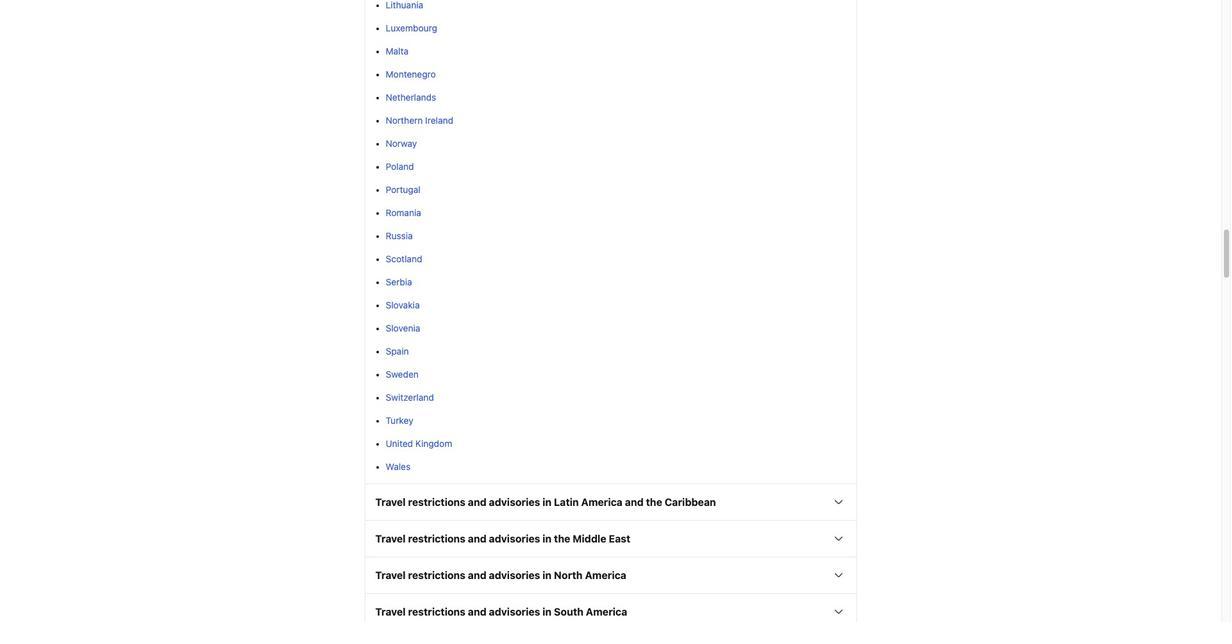 Task type: vqa. For each thing, say whether or not it's contained in the screenshot.
Travel restrictions and advisories in North America's restrictions
yes



Task type: locate. For each thing, give the bounding box(es) containing it.
0 vertical spatial america
[[581, 497, 623, 508]]

montenegro
[[386, 69, 436, 80]]

advisories for the
[[489, 533, 540, 545]]

advisories up travel restrictions and advisories in the middle east
[[489, 497, 540, 508]]

2 in from the top
[[543, 533, 552, 545]]

advisories
[[489, 497, 540, 508], [489, 533, 540, 545], [489, 570, 540, 581], [489, 606, 540, 618]]

travel restrictions and advisories in the middle east button
[[365, 521, 857, 557]]

in inside the travel restrictions and advisories in north america dropdown button
[[543, 570, 552, 581]]

slovakia
[[386, 300, 420, 311]]

restrictions for travel restrictions and advisories in north america
[[408, 570, 466, 581]]

norway link
[[386, 138, 417, 149]]

america
[[581, 497, 623, 508], [585, 570, 627, 581], [586, 606, 627, 618]]

and up east
[[625, 497, 644, 508]]

wales link
[[386, 461, 411, 472]]

america right 'latin' on the left of the page
[[581, 497, 623, 508]]

restrictions inside dropdown button
[[408, 606, 466, 618]]

3 advisories from the top
[[489, 570, 540, 581]]

1 restrictions from the top
[[408, 497, 466, 508]]

russia link
[[386, 230, 413, 241]]

3 travel from the top
[[376, 570, 406, 581]]

russia
[[386, 230, 413, 241]]

1 travel from the top
[[376, 497, 406, 508]]

the inside travel restrictions and advisories in latin america and the caribbean dropdown button
[[646, 497, 662, 508]]

in for south
[[543, 606, 552, 618]]

america down the travel restrictions and advisories in north america dropdown button
[[586, 606, 627, 618]]

and
[[468, 497, 487, 508], [625, 497, 644, 508], [468, 533, 487, 545], [468, 570, 487, 581], [468, 606, 487, 618]]

advisories for south
[[489, 606, 540, 618]]

middle
[[573, 533, 607, 545]]

and inside dropdown button
[[468, 606, 487, 618]]

and for the
[[468, 533, 487, 545]]

the
[[646, 497, 662, 508], [554, 533, 570, 545]]

travel inside dropdown button
[[376, 606, 406, 618]]

america inside dropdown button
[[586, 606, 627, 618]]

in left "north"
[[543, 570, 552, 581]]

and up travel restrictions and advisories in south america
[[468, 570, 487, 581]]

1 in from the top
[[543, 497, 552, 508]]

2 travel from the top
[[376, 533, 406, 545]]

restrictions for travel restrictions and advisories in latin america and the caribbean
[[408, 497, 466, 508]]

south
[[554, 606, 584, 618]]

travel for travel restrictions and advisories in south america
[[376, 606, 406, 618]]

travel restrictions and advisories in latin america and the caribbean
[[376, 497, 716, 508]]

switzerland
[[386, 392, 434, 403]]

in down travel restrictions and advisories in latin america and the caribbean
[[543, 533, 552, 545]]

turkey link
[[386, 415, 413, 426]]

2 vertical spatial america
[[586, 606, 627, 618]]

1 horizontal spatial the
[[646, 497, 662, 508]]

wales
[[386, 461, 411, 472]]

serbia link
[[386, 277, 412, 287]]

united kingdom link
[[386, 438, 452, 449]]

spain
[[386, 346, 409, 357]]

in inside travel restrictions and advisories in south america dropdown button
[[543, 606, 552, 618]]

latin
[[554, 497, 579, 508]]

in left 'latin' on the left of the page
[[543, 497, 552, 508]]

and up travel restrictions and advisories in the middle east
[[468, 497, 487, 508]]

serbia
[[386, 277, 412, 287]]

advisories for north
[[489, 570, 540, 581]]

2 restrictions from the top
[[408, 533, 466, 545]]

4 advisories from the top
[[489, 606, 540, 618]]

1 advisories from the top
[[489, 497, 540, 508]]

america up travel restrictions and advisories in south america dropdown button
[[585, 570, 627, 581]]

the left "middle"
[[554, 533, 570, 545]]

4 in from the top
[[543, 606, 552, 618]]

in inside the travel restrictions and advisories in the middle east dropdown button
[[543, 533, 552, 545]]

4 restrictions from the top
[[408, 606, 466, 618]]

norway
[[386, 138, 417, 149]]

3 restrictions from the top
[[408, 570, 466, 581]]

restrictions
[[408, 497, 466, 508], [408, 533, 466, 545], [408, 570, 466, 581], [408, 606, 466, 618]]

2 advisories from the top
[[489, 533, 540, 545]]

scotland
[[386, 253, 422, 264]]

travel
[[376, 497, 406, 508], [376, 533, 406, 545], [376, 570, 406, 581], [376, 606, 406, 618]]

and down travel restrictions and advisories in north america at the bottom
[[468, 606, 487, 618]]

advisories for latin
[[489, 497, 540, 508]]

4 travel from the top
[[376, 606, 406, 618]]

the left caribbean
[[646, 497, 662, 508]]

slovenia
[[386, 323, 420, 334]]

ireland
[[425, 115, 453, 126]]

3 in from the top
[[543, 570, 552, 581]]

america for south
[[586, 606, 627, 618]]

0 vertical spatial the
[[646, 497, 662, 508]]

in inside travel restrictions and advisories in latin america and the caribbean dropdown button
[[543, 497, 552, 508]]

malta link
[[386, 46, 409, 57]]

advisories inside dropdown button
[[489, 606, 540, 618]]

in left south
[[543, 606, 552, 618]]

restrictions for travel restrictions and advisories in south america
[[408, 606, 466, 618]]

and up travel restrictions and advisories in north america at the bottom
[[468, 533, 487, 545]]

1 vertical spatial america
[[585, 570, 627, 581]]

advisories down travel restrictions and advisories in the middle east
[[489, 570, 540, 581]]

advisories down travel restrictions and advisories in north america at the bottom
[[489, 606, 540, 618]]

travel restrictions and advisories in latin america and the caribbean button
[[365, 484, 857, 520]]

in
[[543, 497, 552, 508], [543, 533, 552, 545], [543, 570, 552, 581], [543, 606, 552, 618]]

0 horizontal spatial the
[[554, 533, 570, 545]]

northern ireland
[[386, 115, 453, 126]]

1 vertical spatial the
[[554, 533, 570, 545]]

travel for travel restrictions and advisories in latin america and the caribbean
[[376, 497, 406, 508]]

united kingdom
[[386, 438, 452, 449]]

advisories up travel restrictions and advisories in north america at the bottom
[[489, 533, 540, 545]]



Task type: describe. For each thing, give the bounding box(es) containing it.
north
[[554, 570, 583, 581]]

northern ireland link
[[386, 115, 453, 126]]

travel restrictions and advisories in south america
[[376, 606, 627, 618]]

montenegro link
[[386, 69, 436, 80]]

travel restrictions and advisories in south america button
[[365, 594, 857, 622]]

america for north
[[585, 570, 627, 581]]

switzerland link
[[386, 392, 434, 403]]

in for the
[[543, 533, 552, 545]]

malta
[[386, 46, 409, 57]]

netherlands
[[386, 92, 436, 103]]

the inside the travel restrictions and advisories in the middle east dropdown button
[[554, 533, 570, 545]]

kingdom
[[416, 438, 452, 449]]

portugal link
[[386, 184, 421, 195]]

in for north
[[543, 570, 552, 581]]

luxembourg
[[386, 23, 437, 33]]

america for latin
[[581, 497, 623, 508]]

spain link
[[386, 346, 409, 357]]

slovenia link
[[386, 323, 420, 334]]

travel restrictions and advisories in the middle east
[[376, 533, 631, 545]]

portugal
[[386, 184, 421, 195]]

in for latin
[[543, 497, 552, 508]]

sweden
[[386, 369, 419, 380]]

caribbean
[[665, 497, 716, 508]]

restrictions for travel restrictions and advisories in the middle east
[[408, 533, 466, 545]]

scotland link
[[386, 253, 422, 264]]

united
[[386, 438, 413, 449]]

travel restrictions and advisories in north america
[[376, 570, 627, 581]]

luxembourg link
[[386, 23, 437, 33]]

northern
[[386, 115, 423, 126]]

netherlands link
[[386, 92, 436, 103]]

slovakia link
[[386, 300, 420, 311]]

and for south
[[468, 606, 487, 618]]

travel restrictions and advisories in north america button
[[365, 557, 857, 593]]

travel for travel restrictions and advisories in the middle east
[[376, 533, 406, 545]]

and for latin
[[468, 497, 487, 508]]

romania link
[[386, 207, 421, 218]]

sweden link
[[386, 369, 419, 380]]

poland
[[386, 161, 414, 172]]

romania
[[386, 207, 421, 218]]

east
[[609, 533, 631, 545]]

and for north
[[468, 570, 487, 581]]

poland link
[[386, 161, 414, 172]]

travel for travel restrictions and advisories in north america
[[376, 570, 406, 581]]

turkey
[[386, 415, 413, 426]]



